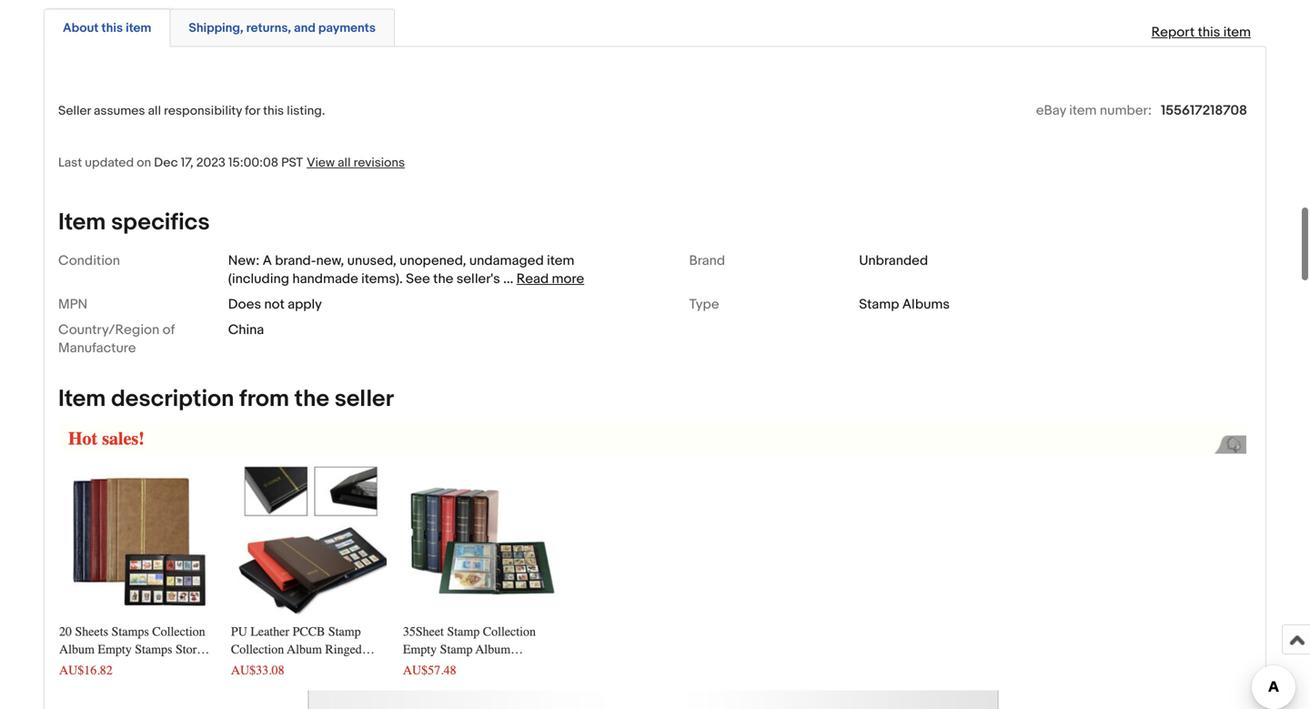 Task type: locate. For each thing, give the bounding box(es) containing it.
seller
[[335, 385, 394, 413]]

the
[[434, 271, 454, 287], [295, 385, 330, 413]]

this right about
[[101, 20, 123, 36]]

tab list containing about this item
[[44, 5, 1267, 47]]

item up condition on the top left of the page
[[58, 209, 106, 237]]

not
[[264, 296, 285, 313]]

assumes
[[94, 103, 145, 119]]

listing.
[[287, 103, 325, 119]]

albums
[[903, 296, 950, 313]]

seller's
[[457, 271, 500, 287]]

the down unopened,
[[434, 271, 454, 287]]

type
[[690, 296, 720, 313]]

does not apply
[[228, 296, 322, 313]]

1 horizontal spatial the
[[434, 271, 454, 287]]

new: a brand-new, unused, unopened, undamaged item (including handmade items). see the seller's ...
[[228, 253, 575, 287]]

this inside button
[[101, 20, 123, 36]]

does
[[228, 296, 261, 313]]

brand
[[690, 253, 726, 269]]

0 vertical spatial item
[[58, 209, 106, 237]]

this right for in the left top of the page
[[263, 103, 284, 119]]

this for about
[[101, 20, 123, 36]]

unused,
[[347, 253, 397, 269]]

tab list
[[44, 5, 1267, 47]]

1 vertical spatial item
[[58, 385, 106, 413]]

mpn
[[58, 296, 87, 313]]

seller assumes all responsibility for this listing.
[[58, 103, 325, 119]]

brand-
[[275, 253, 316, 269]]

last
[[58, 155, 82, 171]]

this right report
[[1199, 24, 1221, 40]]

report this item
[[1152, 24, 1252, 40]]

china
[[228, 322, 264, 338]]

155617218708
[[1162, 102, 1248, 119]]

apply
[[288, 296, 322, 313]]

2 item from the top
[[58, 385, 106, 413]]

all
[[148, 103, 161, 119], [338, 155, 351, 171]]

payments
[[319, 20, 376, 36]]

the right from
[[295, 385, 330, 413]]

0 horizontal spatial the
[[295, 385, 330, 413]]

read more button
[[517, 271, 585, 287]]

ebay
[[1037, 102, 1067, 119]]

all right assumes at the left top of the page
[[148, 103, 161, 119]]

item right report
[[1224, 24, 1252, 40]]

item right about
[[126, 20, 151, 36]]

manufacture
[[58, 340, 136, 357]]

specifics
[[111, 209, 210, 237]]

1 horizontal spatial all
[[338, 155, 351, 171]]

condition
[[58, 253, 120, 269]]

item
[[58, 209, 106, 237], [58, 385, 106, 413]]

about
[[63, 20, 99, 36]]

item up the more
[[547, 253, 575, 269]]

new,
[[316, 253, 344, 269]]

2 horizontal spatial this
[[1199, 24, 1221, 40]]

0 horizontal spatial this
[[101, 20, 123, 36]]

all right view
[[338, 155, 351, 171]]

item down manufacture
[[58, 385, 106, 413]]

country/region
[[58, 322, 160, 338]]

1 item from the top
[[58, 209, 106, 237]]

for
[[245, 103, 260, 119]]

item inside button
[[126, 20, 151, 36]]

undamaged
[[470, 253, 544, 269]]

items).
[[362, 271, 403, 287]]

shipping,
[[189, 20, 244, 36]]

dec
[[154, 155, 178, 171]]

unopened,
[[400, 253, 467, 269]]

0 vertical spatial all
[[148, 103, 161, 119]]

of
[[163, 322, 175, 338]]

responsibility
[[164, 103, 242, 119]]

(including
[[228, 271, 289, 287]]

view all revisions link
[[303, 154, 405, 171]]

item
[[126, 20, 151, 36], [1224, 24, 1252, 40], [1070, 102, 1098, 119], [547, 253, 575, 269]]

item specifics
[[58, 209, 210, 237]]

this
[[101, 20, 123, 36], [1199, 24, 1221, 40], [263, 103, 284, 119]]

see
[[406, 271, 430, 287]]

revisions
[[354, 155, 405, 171]]

0 vertical spatial the
[[434, 271, 454, 287]]



Task type: vqa. For each thing, say whether or not it's contained in the screenshot.
2nd Kardon from right
no



Task type: describe. For each thing, give the bounding box(es) containing it.
read
[[517, 271, 549, 287]]

stamp albums
[[860, 296, 950, 313]]

2023
[[196, 155, 226, 171]]

a
[[263, 253, 272, 269]]

handmade
[[293, 271, 358, 287]]

ebay item number: 155617218708
[[1037, 102, 1248, 119]]

from
[[239, 385, 289, 413]]

shipping, returns, and payments
[[189, 20, 376, 36]]

item for item specifics
[[58, 209, 106, 237]]

view
[[307, 155, 335, 171]]

about this item
[[63, 20, 151, 36]]

report
[[1152, 24, 1196, 40]]

1 horizontal spatial this
[[263, 103, 284, 119]]

the inside new: a brand-new, unused, unopened, undamaged item (including handmade items). see the seller's ...
[[434, 271, 454, 287]]

on
[[137, 155, 151, 171]]

description
[[111, 385, 234, 413]]

item inside new: a brand-new, unused, unopened, undamaged item (including handmade items). see the seller's ...
[[547, 253, 575, 269]]

last updated on dec 17, 2023 15:00:08 pst view all revisions
[[58, 155, 405, 171]]

item description from the seller
[[58, 385, 394, 413]]

about this item button
[[63, 19, 151, 37]]

read more
[[517, 271, 585, 287]]

15:00:08
[[229, 155, 279, 171]]

number:
[[1101, 102, 1153, 119]]

report this item link
[[1143, 15, 1261, 50]]

country/region of manufacture
[[58, 322, 175, 357]]

more
[[552, 271, 585, 287]]

and
[[294, 20, 316, 36]]

shipping, returns, and payments button
[[189, 19, 376, 37]]

item right ebay
[[1070, 102, 1098, 119]]

returns,
[[246, 20, 291, 36]]

0 horizontal spatial all
[[148, 103, 161, 119]]

seller
[[58, 103, 91, 119]]

1 vertical spatial the
[[295, 385, 330, 413]]

new:
[[228, 253, 260, 269]]

updated
[[85, 155, 134, 171]]

unbranded
[[860, 253, 929, 269]]

item for item description from the seller
[[58, 385, 106, 413]]

...
[[504, 271, 514, 287]]

1 vertical spatial all
[[338, 155, 351, 171]]

pst
[[281, 155, 303, 171]]

17,
[[181, 155, 194, 171]]

this for report
[[1199, 24, 1221, 40]]

stamp
[[860, 296, 900, 313]]



